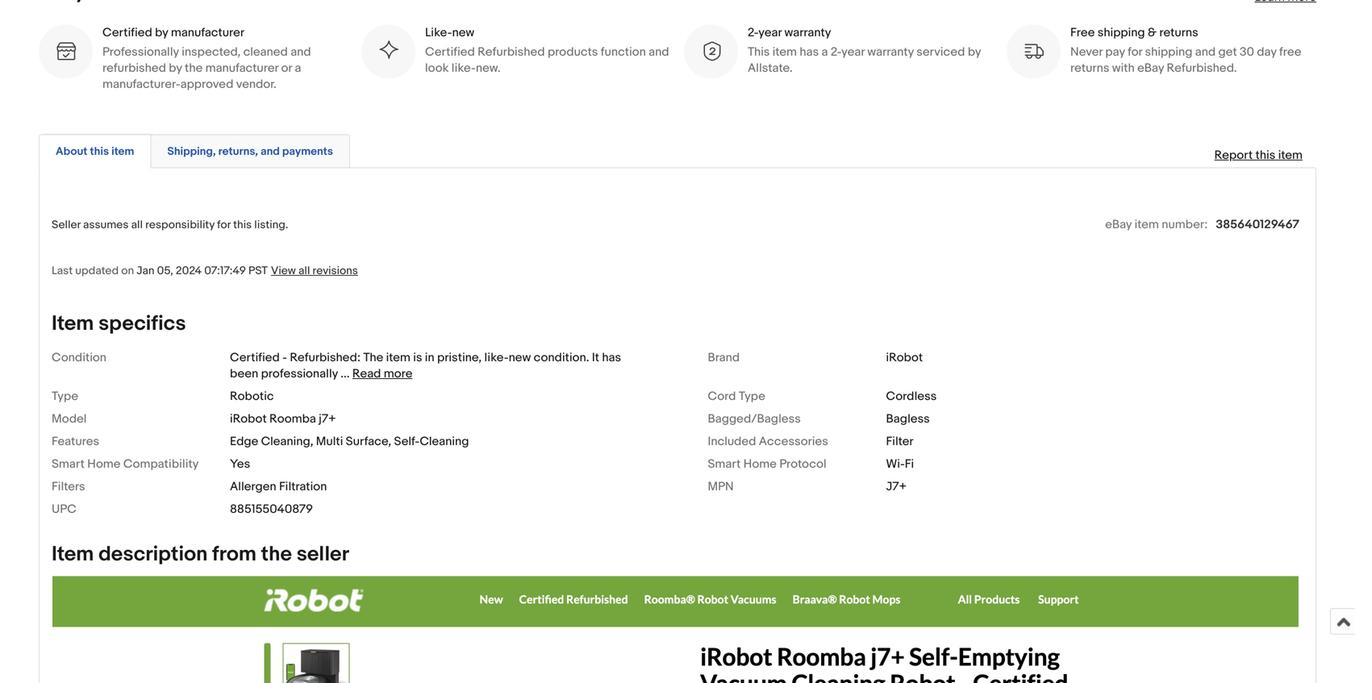 Task type: describe. For each thing, give the bounding box(es) containing it.
ebay inside the free shipping & returns never pay for shipping and get 30 day free returns with ebay refurbished.
[[1137, 61, 1164, 75]]

certified inside like-new certified refurbished products function and look like-new.
[[425, 45, 475, 59]]

with details__icon image for professionally inspected, cleaned and refurbished by the manufacturer or a manufacturer-approved vendor.
[[55, 41, 77, 62]]

read
[[352, 367, 381, 381]]

for inside the free shipping & returns never pay for shipping and get 30 day free returns with ebay refurbished.
[[1128, 45, 1142, 59]]

specifics
[[98, 311, 186, 336]]

has inside certified - refurbished: the item is in pristine, like-new condition. it has been professionally ...
[[602, 350, 621, 365]]

listing.
[[254, 218, 288, 232]]

0 horizontal spatial all
[[131, 218, 143, 232]]

been
[[230, 367, 258, 381]]

1 horizontal spatial by
[[169, 61, 182, 75]]

item specifics
[[52, 311, 186, 336]]

function
[[601, 45, 646, 59]]

885155040879
[[230, 502, 313, 517]]

surface,
[[346, 434, 391, 449]]

and inside certified by manufacturer professionally inspected, cleaned and refurbished by the manufacturer or a manufacturer-approved vendor.
[[291, 45, 311, 59]]

robotic
[[230, 389, 274, 404]]

tab list containing about this item
[[39, 131, 1316, 168]]

0 vertical spatial 2-
[[748, 25, 758, 40]]

this
[[748, 45, 770, 59]]

jan
[[137, 264, 155, 278]]

1 vertical spatial manufacturer
[[205, 61, 278, 75]]

serviced
[[917, 45, 965, 59]]

about this item
[[56, 145, 134, 158]]

cleaning,
[[261, 434, 313, 449]]

1 horizontal spatial this
[[233, 218, 252, 232]]

item inside certified - refurbished: the item is in pristine, like-new condition. it has been professionally ...
[[386, 350, 410, 365]]

1 vertical spatial shipping
[[1145, 45, 1193, 59]]

filter
[[886, 434, 914, 449]]

free
[[1279, 45, 1301, 59]]

item for item description from the seller
[[52, 542, 94, 567]]

1 vertical spatial all
[[298, 264, 310, 278]]

pay
[[1105, 45, 1125, 59]]

wi-fi
[[886, 457, 914, 471]]

0 vertical spatial year
[[758, 25, 782, 40]]

item left "number:"
[[1135, 217, 1159, 232]]

has inside 2-year warranty this item has a 2-year warranty serviced by allstate.
[[800, 45, 819, 59]]

yes
[[230, 457, 250, 471]]

allstate.
[[748, 61, 793, 75]]

professionally
[[102, 45, 179, 59]]

0 vertical spatial manufacturer
[[171, 25, 244, 40]]

seller assumes all responsibility for this listing.
[[52, 218, 288, 232]]

new inside certified - refurbished: the item is in pristine, like-new condition. it has been professionally ...
[[509, 350, 531, 365]]

0 vertical spatial returns
[[1159, 25, 1198, 40]]

multi
[[316, 434, 343, 449]]

irobot for irobot
[[886, 350, 923, 365]]

with
[[1112, 61, 1135, 75]]

cleaning
[[420, 434, 469, 449]]

manufacturer-
[[102, 77, 180, 91]]

edge
[[230, 434, 258, 449]]

the inside certified by manufacturer professionally inspected, cleaned and refurbished by the manufacturer or a manufacturer-approved vendor.
[[185, 61, 203, 75]]

like- for new
[[484, 350, 509, 365]]

2024
[[176, 264, 202, 278]]

responsibility
[[145, 218, 215, 232]]

cordless
[[886, 389, 937, 404]]

bagged/bagless
[[708, 412, 801, 426]]

model
[[52, 412, 87, 426]]

fi
[[905, 457, 914, 471]]

1 horizontal spatial 2-
[[831, 45, 841, 59]]

protocol
[[779, 457, 826, 471]]

like-
[[425, 25, 452, 40]]

number:
[[1162, 217, 1208, 232]]

05,
[[157, 264, 173, 278]]

certified for pristine,
[[230, 350, 280, 365]]

new.
[[476, 61, 501, 75]]

certified for refurbished
[[102, 25, 152, 40]]

seller
[[52, 218, 81, 232]]

free shipping & returns never pay for shipping and get 30 day free returns with ebay refurbished.
[[1070, 25, 1301, 75]]

certified - refurbished: the item is in pristine, like-new condition. it has been professionally ...
[[230, 350, 621, 381]]

ebay item number: 385640129467
[[1105, 217, 1299, 232]]

from
[[212, 542, 256, 567]]

item inside button
[[111, 145, 134, 158]]

certified by manufacturer professionally inspected, cleaned and refurbished by the manufacturer or a manufacturer-approved vendor.
[[102, 25, 311, 91]]

brand
[[708, 350, 740, 365]]

irobot roomba j7+
[[230, 412, 336, 426]]

filtration
[[279, 480, 327, 494]]

shipping, returns, and payments
[[167, 145, 333, 158]]

1 vertical spatial the
[[261, 542, 292, 567]]

0 vertical spatial shipping
[[1098, 25, 1145, 40]]

like-new certified refurbished products function and look like-new.
[[425, 25, 669, 75]]

never
[[1070, 45, 1103, 59]]

item inside 2-year warranty this item has a 2-year warranty serviced by allstate.
[[773, 45, 797, 59]]

revisions
[[313, 264, 358, 278]]

2-year warranty this item has a 2-year warranty serviced by allstate.
[[748, 25, 981, 75]]

cord
[[708, 389, 736, 404]]



Task type: locate. For each thing, give the bounding box(es) containing it.
by up 'approved'
[[169, 61, 182, 75]]

0 vertical spatial has
[[800, 45, 819, 59]]

has right it
[[602, 350, 621, 365]]

last updated on jan 05, 2024 07:17:49 pst view all revisions
[[52, 264, 358, 278]]

0 vertical spatial new
[[452, 25, 474, 40]]

certified inside certified - refurbished: the item is in pristine, like-new condition. it has been professionally ...
[[230, 350, 280, 365]]

1 horizontal spatial has
[[800, 45, 819, 59]]

report this item link
[[1206, 140, 1311, 170]]

1 vertical spatial year
[[841, 45, 865, 59]]

0 horizontal spatial like-
[[452, 61, 476, 75]]

all right view
[[298, 264, 310, 278]]

day
[[1257, 45, 1277, 59]]

allergen filtration
[[230, 480, 327, 494]]

certified up professionally at top
[[102, 25, 152, 40]]

item up more
[[386, 350, 410, 365]]

with details__icon image for never pay for shipping and get 30 day free returns with ebay refurbished.
[[1023, 41, 1045, 62]]

it
[[592, 350, 599, 365]]

item right about
[[111, 145, 134, 158]]

tab list
[[39, 131, 1316, 168]]

like- right pristine,
[[484, 350, 509, 365]]

2 type from the left
[[739, 389, 765, 404]]

0 vertical spatial item
[[52, 311, 94, 336]]

for right responsibility at the top of the page
[[217, 218, 231, 232]]

item right report
[[1278, 148, 1303, 162]]

assumes
[[83, 218, 129, 232]]

manufacturer up vendor.
[[205, 61, 278, 75]]

edge cleaning, multi surface, self-cleaning
[[230, 434, 469, 449]]

all
[[131, 218, 143, 232], [298, 264, 310, 278]]

this
[[90, 145, 109, 158], [1256, 148, 1276, 162], [233, 218, 252, 232]]

upc
[[52, 502, 76, 517]]

read more button
[[352, 367, 412, 381]]

4 with details__icon image from the left
[[1023, 41, 1045, 62]]

like- inside certified - refurbished: the item is in pristine, like-new condition. it has been professionally ...
[[484, 350, 509, 365]]

like- inside like-new certified refurbished products function and look like-new.
[[452, 61, 476, 75]]

0 horizontal spatial has
[[602, 350, 621, 365]]

self-
[[394, 434, 420, 449]]

on
[[121, 264, 134, 278]]

1 horizontal spatial all
[[298, 264, 310, 278]]

0 horizontal spatial year
[[758, 25, 782, 40]]

1 with details__icon image from the left
[[55, 41, 77, 62]]

item up allstate. on the right top of the page
[[773, 45, 797, 59]]

with details__icon image left this
[[700, 41, 722, 62]]

manufacturer
[[171, 25, 244, 40], [205, 61, 278, 75]]

0 horizontal spatial certified
[[102, 25, 152, 40]]

0 horizontal spatial new
[[452, 25, 474, 40]]

certified up look
[[425, 45, 475, 59]]

1 vertical spatial has
[[602, 350, 621, 365]]

1 horizontal spatial warranty
[[867, 45, 914, 59]]

smart home compatibility
[[52, 457, 199, 471]]

with details__icon image
[[55, 41, 77, 62], [377, 41, 399, 62], [700, 41, 722, 62], [1023, 41, 1045, 62]]

0 horizontal spatial 2-
[[748, 25, 758, 40]]

professionally
[[261, 367, 338, 381]]

...
[[341, 367, 350, 381]]

this for about
[[90, 145, 109, 158]]

1 horizontal spatial a
[[822, 45, 828, 59]]

0 horizontal spatial for
[[217, 218, 231, 232]]

condition
[[52, 350, 106, 365]]

shipping up pay
[[1098, 25, 1145, 40]]

ebay left "number:"
[[1105, 217, 1132, 232]]

2 horizontal spatial by
[[968, 45, 981, 59]]

1 horizontal spatial home
[[743, 457, 777, 471]]

2 with details__icon image from the left
[[377, 41, 399, 62]]

payments
[[282, 145, 333, 158]]

smart for smart home protocol
[[708, 457, 741, 471]]

condition.
[[534, 350, 589, 365]]

0 horizontal spatial a
[[295, 61, 301, 75]]

0 horizontal spatial this
[[90, 145, 109, 158]]

1 vertical spatial 2-
[[831, 45, 841, 59]]

0 horizontal spatial warranty
[[784, 25, 831, 40]]

returns,
[[218, 145, 258, 158]]

0 vertical spatial all
[[131, 218, 143, 232]]

approved
[[180, 77, 233, 91]]

1 horizontal spatial ebay
[[1137, 61, 1164, 75]]

1 vertical spatial by
[[968, 45, 981, 59]]

report this item
[[1214, 148, 1303, 162]]

1 vertical spatial like-
[[484, 350, 509, 365]]

1 vertical spatial new
[[509, 350, 531, 365]]

for right pay
[[1128, 45, 1142, 59]]

year
[[758, 25, 782, 40], [841, 45, 865, 59]]

new
[[452, 25, 474, 40], [509, 350, 531, 365]]

more
[[384, 367, 412, 381]]

wi-
[[886, 457, 905, 471]]

read more
[[352, 367, 412, 381]]

and up refurbished.
[[1195, 45, 1216, 59]]

warranty left 'serviced'
[[867, 45, 914, 59]]

a right or
[[295, 61, 301, 75]]

1 type from the left
[[52, 389, 78, 404]]

item description from the seller
[[52, 542, 349, 567]]

0 vertical spatial certified
[[102, 25, 152, 40]]

and right function
[[649, 45, 669, 59]]

view all revisions link
[[268, 263, 358, 278]]

this for report
[[1256, 148, 1276, 162]]

or
[[281, 61, 292, 75]]

a right this
[[822, 45, 828, 59]]

compatibility
[[123, 457, 199, 471]]

type
[[52, 389, 78, 404], [739, 389, 765, 404]]

2 horizontal spatial this
[[1256, 148, 1276, 162]]

for
[[1128, 45, 1142, 59], [217, 218, 231, 232]]

accessories
[[759, 434, 828, 449]]

like- for new.
[[452, 61, 476, 75]]

1 vertical spatial returns
[[1070, 61, 1109, 75]]

1 horizontal spatial new
[[509, 350, 531, 365]]

irobot
[[886, 350, 923, 365], [230, 412, 267, 426]]

irobot for irobot roomba j7+
[[230, 412, 267, 426]]

pst
[[248, 264, 268, 278]]

2 vertical spatial certified
[[230, 350, 280, 365]]

and right returns,
[[261, 145, 280, 158]]

and inside 'button'
[[261, 145, 280, 158]]

item up condition
[[52, 311, 94, 336]]

this inside button
[[90, 145, 109, 158]]

home for compatibility
[[87, 457, 121, 471]]

1 vertical spatial a
[[295, 61, 301, 75]]

1 item from the top
[[52, 311, 94, 336]]

1 horizontal spatial type
[[739, 389, 765, 404]]

0 vertical spatial like-
[[452, 61, 476, 75]]

a inside 2-year warranty this item has a 2-year warranty serviced by allstate.
[[822, 45, 828, 59]]

home for protocol
[[743, 457, 777, 471]]

ebay right with
[[1137, 61, 1164, 75]]

certified up been
[[230, 350, 280, 365]]

warranty up allstate. on the right top of the page
[[784, 25, 831, 40]]

1 horizontal spatial for
[[1128, 45, 1142, 59]]

irobot down robotic
[[230, 412, 267, 426]]

1 vertical spatial item
[[52, 542, 94, 567]]

this left listing.
[[233, 218, 252, 232]]

1 horizontal spatial the
[[261, 542, 292, 567]]

products
[[548, 45, 598, 59]]

0 horizontal spatial type
[[52, 389, 78, 404]]

1 horizontal spatial certified
[[230, 350, 280, 365]]

allergen
[[230, 480, 276, 494]]

filters
[[52, 480, 85, 494]]

with details__icon image for certified refurbished products function and look like-new.
[[377, 41, 399, 62]]

bagless
[[886, 412, 930, 426]]

is
[[413, 350, 422, 365]]

manufacturer up inspected, at the left top of page
[[171, 25, 244, 40]]

07:17:49
[[204, 264, 246, 278]]

0 vertical spatial by
[[155, 25, 168, 40]]

shipping,
[[167, 145, 216, 158]]

seller
[[297, 542, 349, 567]]

all right assumes
[[131, 218, 143, 232]]

0 vertical spatial warranty
[[784, 25, 831, 40]]

1 horizontal spatial like-
[[484, 350, 509, 365]]

and inside like-new certified refurbished products function and look like-new.
[[649, 45, 669, 59]]

this right report
[[1256, 148, 1276, 162]]

home down features
[[87, 457, 121, 471]]

about
[[56, 145, 87, 158]]

returns down never
[[1070, 61, 1109, 75]]

385640129467
[[1216, 217, 1299, 232]]

in
[[425, 350, 434, 365]]

&
[[1148, 25, 1157, 40]]

irobot up cordless
[[886, 350, 923, 365]]

returns right &
[[1159, 25, 1198, 40]]

updated
[[75, 264, 119, 278]]

refurbished:
[[290, 350, 361, 365]]

certified inside certified by manufacturer professionally inspected, cleaned and refurbished by the manufacturer or a manufacturer-approved vendor.
[[102, 25, 152, 40]]

1 smart from the left
[[52, 457, 85, 471]]

included accessories
[[708, 434, 828, 449]]

1 horizontal spatial irobot
[[886, 350, 923, 365]]

0 horizontal spatial home
[[87, 457, 121, 471]]

1 home from the left
[[87, 457, 121, 471]]

with details__icon image left refurbished
[[55, 41, 77, 62]]

0 vertical spatial for
[[1128, 45, 1142, 59]]

smart for smart home compatibility
[[52, 457, 85, 471]]

30
[[1240, 45, 1254, 59]]

1 horizontal spatial smart
[[708, 457, 741, 471]]

last
[[52, 264, 73, 278]]

with details__icon image left never
[[1023, 41, 1045, 62]]

cord type
[[708, 389, 765, 404]]

item down "upc"
[[52, 542, 94, 567]]

certified
[[102, 25, 152, 40], [425, 45, 475, 59], [230, 350, 280, 365]]

0 horizontal spatial returns
[[1070, 61, 1109, 75]]

1 vertical spatial warranty
[[867, 45, 914, 59]]

2 home from the left
[[743, 457, 777, 471]]

smart up mpn
[[708, 457, 741, 471]]

1 vertical spatial irobot
[[230, 412, 267, 426]]

home
[[87, 457, 121, 471], [743, 457, 777, 471]]

look
[[425, 61, 449, 75]]

the
[[363, 350, 383, 365]]

type up the bagged/bagless at the bottom of the page
[[739, 389, 765, 404]]

0 horizontal spatial the
[[185, 61, 203, 75]]

with details__icon image left look
[[377, 41, 399, 62]]

refurbished
[[478, 45, 545, 59]]

1 vertical spatial ebay
[[1105, 217, 1132, 232]]

0 horizontal spatial by
[[155, 25, 168, 40]]

like- right look
[[452, 61, 476, 75]]

get
[[1218, 45, 1237, 59]]

with details__icon image for this item has a 2-year warranty serviced by allstate.
[[700, 41, 722, 62]]

item for item specifics
[[52, 311, 94, 336]]

3 with details__icon image from the left
[[700, 41, 722, 62]]

by inside 2-year warranty this item has a 2-year warranty serviced by allstate.
[[968, 45, 981, 59]]

0 horizontal spatial irobot
[[230, 412, 267, 426]]

-
[[282, 350, 287, 365]]

1 vertical spatial certified
[[425, 45, 475, 59]]

new inside like-new certified refurbished products function and look like-new.
[[452, 25, 474, 40]]

2- right this
[[831, 45, 841, 59]]

features
[[52, 434, 99, 449]]

report
[[1214, 148, 1253, 162]]

like-
[[452, 61, 476, 75], [484, 350, 509, 365]]

j7+
[[886, 480, 907, 494]]

type up the model
[[52, 389, 78, 404]]

has right this
[[800, 45, 819, 59]]

a inside certified by manufacturer professionally inspected, cleaned and refurbished by the manufacturer or a manufacturer-approved vendor.
[[295, 61, 301, 75]]

1 horizontal spatial returns
[[1159, 25, 1198, 40]]

0 horizontal spatial smart
[[52, 457, 85, 471]]

2 horizontal spatial certified
[[425, 45, 475, 59]]

1 horizontal spatial year
[[841, 45, 865, 59]]

pristine,
[[437, 350, 482, 365]]

0 vertical spatial ebay
[[1137, 61, 1164, 75]]

2 item from the top
[[52, 542, 94, 567]]

smart home protocol
[[708, 457, 826, 471]]

cleaned
[[243, 45, 288, 59]]

refurbished
[[102, 61, 166, 75]]

2 vertical spatial by
[[169, 61, 182, 75]]

view
[[271, 264, 296, 278]]

free
[[1070, 25, 1095, 40]]

0 vertical spatial the
[[185, 61, 203, 75]]

0 vertical spatial a
[[822, 45, 828, 59]]

ebay
[[1137, 61, 1164, 75], [1105, 217, 1132, 232]]

1 vertical spatial for
[[217, 218, 231, 232]]

by right 'serviced'
[[968, 45, 981, 59]]

2- up this
[[748, 25, 758, 40]]

the right the from
[[261, 542, 292, 567]]

mpn
[[708, 480, 734, 494]]

has
[[800, 45, 819, 59], [602, 350, 621, 365]]

shipping down &
[[1145, 45, 1193, 59]]

included
[[708, 434, 756, 449]]

and up or
[[291, 45, 311, 59]]

0 horizontal spatial ebay
[[1105, 217, 1132, 232]]

home down included accessories
[[743, 457, 777, 471]]

and inside the free shipping & returns never pay for shipping and get 30 day free returns with ebay refurbished.
[[1195, 45, 1216, 59]]

this right about
[[90, 145, 109, 158]]

0 vertical spatial irobot
[[886, 350, 923, 365]]

by
[[155, 25, 168, 40], [968, 45, 981, 59], [169, 61, 182, 75]]

refurbished.
[[1167, 61, 1237, 75]]

2 smart from the left
[[708, 457, 741, 471]]

smart up filters
[[52, 457, 85, 471]]

the up 'approved'
[[185, 61, 203, 75]]

smart
[[52, 457, 85, 471], [708, 457, 741, 471]]

vendor.
[[236, 77, 276, 91]]

by up professionally at top
[[155, 25, 168, 40]]



Task type: vqa. For each thing, say whether or not it's contained in the screenshot.
updated
yes



